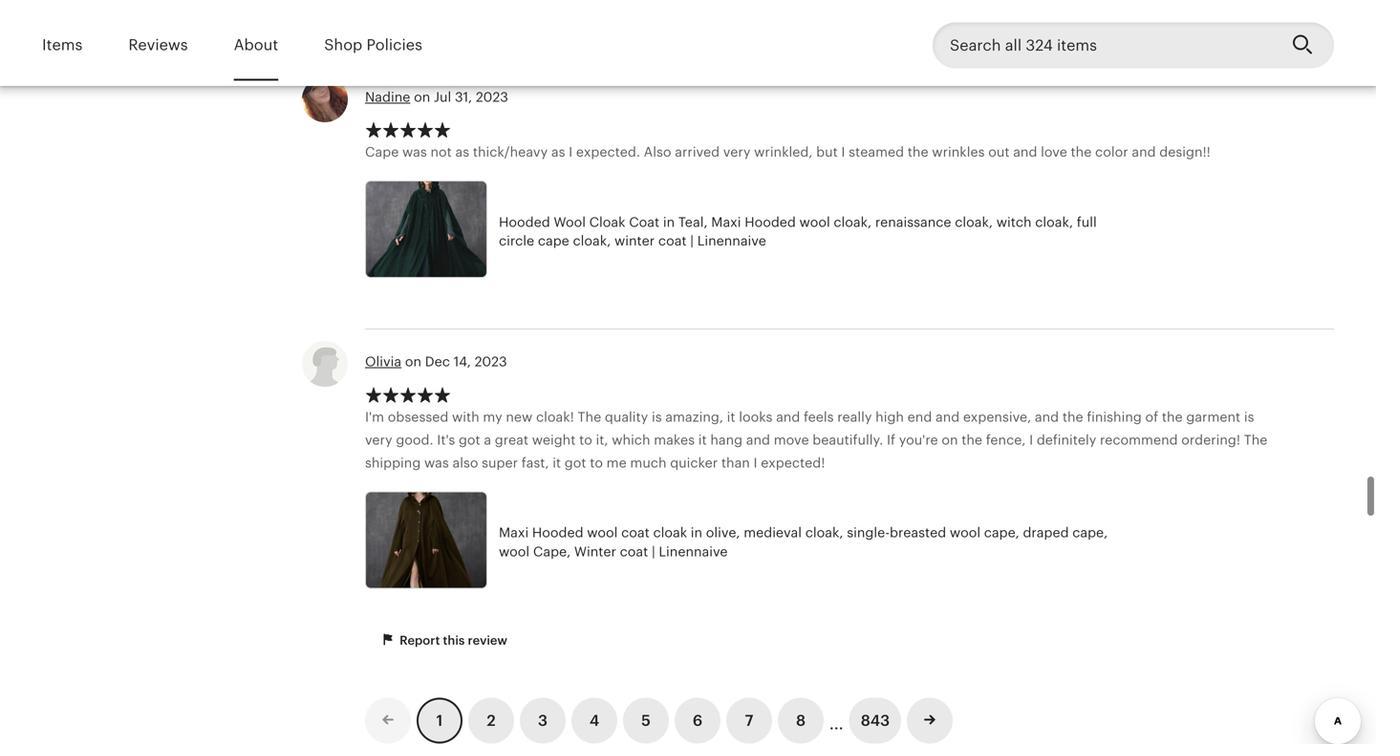 Task type: describe. For each thing, give the bounding box(es) containing it.
nadine
[[365, 89, 410, 105]]

also
[[644, 144, 672, 160]]

3
[[538, 713, 548, 730]]

olivia link
[[365, 354, 402, 370]]

report this review
[[397, 634, 508, 648]]

it,
[[596, 432, 608, 448]]

which
[[612, 432, 651, 448]]

7 link
[[727, 698, 772, 744]]

cape
[[365, 144, 399, 160]]

arrived
[[675, 144, 720, 160]]

cape,
[[533, 544, 571, 560]]

it's
[[437, 432, 455, 448]]

7
[[745, 713, 754, 730]]

3 link
[[520, 698, 566, 744]]

amazing,
[[666, 409, 724, 425]]

i'm
[[365, 409, 384, 425]]

great
[[495, 432, 529, 448]]

about
[[234, 36, 278, 54]]

0 horizontal spatial got
[[459, 432, 481, 448]]

wool
[[554, 215, 586, 230]]

recommend
[[1100, 432, 1178, 448]]

4
[[590, 713, 600, 730]]

in inside hooded wool cloak coat in teal, maxi hooded wool cloak, renaissance cloak, witch cloak, full circle cape cloak, winter coat | linennaive
[[663, 215, 675, 230]]

and up definitely
[[1035, 409, 1059, 425]]

me
[[607, 455, 627, 471]]

wrinkled,
[[754, 144, 813, 160]]

1 link
[[417, 698, 463, 744]]

1 horizontal spatial got
[[565, 455, 586, 471]]

cloak, down cloak
[[573, 233, 611, 249]]

Search all 324 items text field
[[933, 22, 1277, 68]]

winter
[[574, 544, 616, 560]]

on for olivia
[[405, 354, 422, 370]]

8
[[796, 713, 806, 730]]

4 link
[[572, 698, 618, 744]]

i right than on the right of page
[[754, 455, 758, 471]]

wool up winter on the left of the page
[[587, 526, 618, 541]]

about link
[[234, 23, 278, 67]]

design!!
[[1160, 144, 1211, 160]]

2 is from the left
[[1245, 409, 1255, 425]]

not
[[431, 144, 452, 160]]

the left fence,
[[962, 432, 983, 448]]

report
[[400, 634, 440, 648]]

cloak, left renaissance in the top of the page
[[834, 215, 872, 230]]

cloak
[[589, 215, 626, 230]]

move
[[774, 432, 809, 448]]

31,
[[455, 89, 472, 105]]

expected.
[[576, 144, 640, 160]]

weight
[[532, 432, 576, 448]]

was inside i'm obsessed with my new cloak! the quality is amazing, it looks and feels really high end and expensive, and the finishing of the garment is very good. it's got a great weight to it, which makes it hang and move beautifully. if you're on the fence, i definitely recommend ordering! the shipping was also super fast, it got to me much quicker than i expected!
[[424, 455, 449, 471]]

and right color
[[1132, 144, 1156, 160]]

feels
[[804, 409, 834, 425]]

report this review button
[[365, 624, 522, 659]]

hooded up circle
[[499, 215, 550, 230]]

much
[[630, 455, 667, 471]]

maxi hooded wool coat cloak in olive, medieval cloak, single-breasted wool cape, draped cape, wool cape, winter coat | linennaive
[[499, 526, 1108, 560]]

wrinkles
[[932, 144, 985, 160]]

quality
[[605, 409, 648, 425]]

i'm obsessed with my new cloak! the quality is amazing, it looks and feels really high end and expensive, and the finishing of the garment is very good. it's got a great weight to it, which makes it hang and move beautifully. if you're on the fence, i definitely recommend ordering! the shipping was also super fast, it got to me much quicker than i expected!
[[365, 409, 1268, 471]]

expected!
[[761, 455, 825, 471]]

and right out
[[1013, 144, 1038, 160]]

hooded inside maxi hooded wool coat cloak in olive, medieval cloak, single-breasted wool cape, draped cape, wool cape, winter coat | linennaive
[[532, 526, 584, 541]]

finishing
[[1087, 409, 1142, 425]]

6 link
[[675, 698, 721, 744]]

coat inside hooded wool cloak coat in teal, maxi hooded wool cloak, renaissance cloak, witch cloak, full circle cape cloak, winter coat | linennaive
[[659, 233, 687, 249]]

the right love on the right
[[1071, 144, 1092, 160]]

14,
[[454, 354, 471, 370]]

olivia on dec 14, 2023
[[365, 354, 507, 370]]

reviews
[[128, 36, 188, 54]]

nadine link
[[365, 89, 410, 105]]

| inside maxi hooded wool coat cloak in olive, medieval cloak, single-breasted wool cape, draped cape, wool cape, winter coat | linennaive
[[652, 544, 655, 560]]

843 link
[[850, 698, 902, 744]]

on inside i'm obsessed with my new cloak! the quality is amazing, it looks and feels really high end and expensive, and the finishing of the garment is very good. it's got a great weight to it, which makes it hang and move beautifully. if you're on the fence, i definitely recommend ordering! the shipping was also super fast, it got to me much quicker than i expected!
[[942, 432, 958, 448]]

full
[[1077, 215, 1097, 230]]

cloak
[[653, 526, 687, 541]]

end
[[908, 409, 932, 425]]

hooded wool cloak coat in teal, maxi hooded wool cloak, renaissance cloak, witch cloak, full circle cape cloak, winter coat | linennaive
[[499, 215, 1097, 249]]

1 as from the left
[[456, 144, 469, 160]]

beautifully.
[[813, 432, 884, 448]]

0 vertical spatial to
[[579, 432, 593, 448]]

1 vertical spatial it
[[699, 432, 707, 448]]

the left the wrinkles
[[908, 144, 929, 160]]

on for nadine
[[414, 89, 430, 105]]

cape
[[538, 233, 570, 249]]

jul
[[434, 89, 451, 105]]

this
[[443, 634, 465, 648]]

review
[[468, 634, 508, 648]]

witch
[[997, 215, 1032, 230]]

coat
[[629, 215, 660, 230]]

cloak, inside maxi hooded wool coat cloak in olive, medieval cloak, single-breasted wool cape, draped cape, wool cape, winter coat | linennaive
[[806, 526, 844, 541]]

cloak!
[[536, 409, 574, 425]]

1 is from the left
[[652, 409, 662, 425]]

maxi inside hooded wool cloak coat in teal, maxi hooded wool cloak, renaissance cloak, witch cloak, full circle cape cloak, winter coat | linennaive
[[712, 215, 741, 230]]

maxi hooded wool coat cloak in olive, medieval cloak, single-breasted wool cape, draped cape, wool cape, winter coat | linennaive link
[[365, 492, 1120, 594]]

i right but
[[842, 144, 845, 160]]

linennaive inside hooded wool cloak coat in teal, maxi hooded wool cloak, renaissance cloak, witch cloak, full circle cape cloak, winter coat | linennaive
[[698, 233, 767, 249]]



Task type: vqa. For each thing, say whether or not it's contained in the screenshot.
6 link
yes



Task type: locate. For each thing, give the bounding box(es) containing it.
definitely
[[1037, 432, 1097, 448]]

1 horizontal spatial it
[[699, 432, 707, 448]]

in right cloak
[[691, 526, 703, 541]]

i right fence,
[[1030, 432, 1034, 448]]

coat right winter on the left of the page
[[620, 544, 648, 560]]

1 vertical spatial 2023
[[475, 354, 507, 370]]

cape was not as thick/heavy as i expected. also arrived very wrinkled, but i steamed the wrinkles out and love the color and design!!
[[365, 144, 1211, 160]]

1 vertical spatial on
[[405, 354, 422, 370]]

items
[[42, 36, 83, 54]]

new
[[506, 409, 533, 425]]

0 vertical spatial very
[[723, 144, 751, 160]]

very right arrived
[[723, 144, 751, 160]]

on left dec
[[405, 354, 422, 370]]

the up definitely
[[1063, 409, 1084, 425]]

0 horizontal spatial cape,
[[984, 526, 1020, 541]]

shipping
[[365, 455, 421, 471]]

was
[[402, 144, 427, 160], [424, 455, 449, 471]]

1 vertical spatial in
[[691, 526, 703, 541]]

2
[[487, 713, 496, 730]]

high
[[876, 409, 904, 425]]

1 vertical spatial the
[[1244, 432, 1268, 448]]

is
[[652, 409, 662, 425], [1245, 409, 1255, 425]]

2023 right 31,
[[476, 89, 508, 105]]

in
[[663, 215, 675, 230], [691, 526, 703, 541]]

olivia
[[365, 354, 402, 370]]

with
[[452, 409, 480, 425]]

linennaive down teal,
[[698, 233, 767, 249]]

0 vertical spatial got
[[459, 432, 481, 448]]

the right of on the bottom right of the page
[[1162, 409, 1183, 425]]

0 horizontal spatial in
[[663, 215, 675, 230]]

maxi inside maxi hooded wool coat cloak in olive, medieval cloak, single-breasted wool cape, draped cape, wool cape, winter coat | linennaive
[[499, 526, 529, 541]]

and
[[1013, 144, 1038, 160], [1132, 144, 1156, 160], [776, 409, 800, 425], [936, 409, 960, 425], [1035, 409, 1059, 425], [746, 432, 770, 448]]

quicker
[[670, 455, 718, 471]]

wool
[[800, 215, 830, 230], [587, 526, 618, 541], [950, 526, 981, 541], [499, 544, 530, 560]]

linennaive down cloak
[[659, 544, 728, 560]]

maxi
[[712, 215, 741, 230], [499, 526, 529, 541]]

items link
[[42, 23, 83, 67]]

in inside maxi hooded wool coat cloak in olive, medieval cloak, single-breasted wool cape, draped cape, wool cape, winter coat | linennaive
[[691, 526, 703, 541]]

linennaive inside maxi hooded wool coat cloak in olive, medieval cloak, single-breasted wool cape, draped cape, wool cape, winter coat | linennaive
[[659, 544, 728, 560]]

0 vertical spatial maxi
[[712, 215, 741, 230]]

hooded down the wrinkled,
[[745, 215, 796, 230]]

0 horizontal spatial very
[[365, 432, 393, 448]]

2023 for on jul 31, 2023
[[476, 89, 508, 105]]

breasted
[[890, 526, 947, 541]]

cloak, left full
[[1036, 215, 1074, 230]]

on right the you're
[[942, 432, 958, 448]]

got left a
[[459, 432, 481, 448]]

as right thick/heavy
[[551, 144, 565, 160]]

2 link
[[468, 698, 514, 744]]

the
[[578, 409, 601, 425], [1244, 432, 1268, 448]]

1 vertical spatial coat
[[621, 526, 650, 541]]

1 vertical spatial got
[[565, 455, 586, 471]]

it up hang
[[727, 409, 736, 425]]

cape,
[[984, 526, 1020, 541], [1073, 526, 1108, 541]]

fast,
[[522, 455, 549, 471]]

as right not
[[456, 144, 469, 160]]

out
[[989, 144, 1010, 160]]

1 vertical spatial to
[[590, 455, 603, 471]]

i
[[569, 144, 573, 160], [842, 144, 845, 160], [1030, 432, 1034, 448], [754, 455, 758, 471]]

wool left cape,
[[499, 544, 530, 560]]

my
[[483, 409, 503, 425]]

coat
[[659, 233, 687, 249], [621, 526, 650, 541], [620, 544, 648, 560]]

1 vertical spatial |
[[652, 544, 655, 560]]

got down weight
[[565, 455, 586, 471]]

1 horizontal spatial very
[[723, 144, 751, 160]]

…
[[830, 707, 844, 735]]

1 cape, from the left
[[984, 526, 1020, 541]]

is up makes
[[652, 409, 662, 425]]

the right ordering! at the bottom right of the page
[[1244, 432, 1268, 448]]

0 horizontal spatial the
[[578, 409, 601, 425]]

a
[[484, 432, 491, 448]]

steamed
[[849, 144, 904, 160]]

1 horizontal spatial as
[[551, 144, 565, 160]]

0 vertical spatial on
[[414, 89, 430, 105]]

it
[[727, 409, 736, 425], [699, 432, 707, 448], [553, 455, 561, 471]]

maxi down super
[[499, 526, 529, 541]]

the up it,
[[578, 409, 601, 425]]

was down 'it's'
[[424, 455, 449, 471]]

thick/heavy
[[473, 144, 548, 160]]

was left not
[[402, 144, 427, 160]]

0 horizontal spatial is
[[652, 409, 662, 425]]

linennaive
[[698, 233, 767, 249], [659, 544, 728, 560]]

wool down but
[[800, 215, 830, 230]]

coat down teal,
[[659, 233, 687, 249]]

very down the i'm
[[365, 432, 393, 448]]

2 vertical spatial on
[[942, 432, 958, 448]]

6
[[693, 713, 703, 730]]

good.
[[396, 432, 434, 448]]

cloak, left single-
[[806, 526, 844, 541]]

2023
[[476, 89, 508, 105], [475, 354, 507, 370]]

very inside i'm obsessed with my new cloak! the quality is amazing, it looks and feels really high end and expensive, and the finishing of the garment is very good. it's got a great weight to it, which makes it hang and move beautifully. if you're on the fence, i definitely recommend ordering! the shipping was also super fast, it got to me much quicker than i expected!
[[365, 432, 393, 448]]

love
[[1041, 144, 1068, 160]]

0 vertical spatial in
[[663, 215, 675, 230]]

circle
[[499, 233, 534, 249]]

0 vertical spatial the
[[578, 409, 601, 425]]

0 horizontal spatial as
[[456, 144, 469, 160]]

2023 right 14,
[[475, 354, 507, 370]]

fence,
[[986, 432, 1026, 448]]

1
[[436, 713, 443, 730]]

dec
[[425, 354, 450, 370]]

cloak, left the witch
[[955, 215, 993, 230]]

0 vertical spatial it
[[727, 409, 736, 425]]

1 vertical spatial maxi
[[499, 526, 529, 541]]

if
[[887, 432, 896, 448]]

1 horizontal spatial maxi
[[712, 215, 741, 230]]

on
[[414, 89, 430, 105], [405, 354, 422, 370], [942, 432, 958, 448]]

winter
[[615, 233, 655, 249]]

cloak,
[[834, 215, 872, 230], [955, 215, 993, 230], [1036, 215, 1074, 230], [573, 233, 611, 249], [806, 526, 844, 541]]

0 vertical spatial linennaive
[[698, 233, 767, 249]]

to left me at the bottom of page
[[590, 455, 603, 471]]

single-
[[847, 526, 890, 541]]

8 link
[[778, 698, 824, 744]]

1 horizontal spatial in
[[691, 526, 703, 541]]

the
[[908, 144, 929, 160], [1071, 144, 1092, 160], [1063, 409, 1084, 425], [1162, 409, 1183, 425], [962, 432, 983, 448]]

and right end
[[936, 409, 960, 425]]

teal,
[[679, 215, 708, 230]]

0 vertical spatial 2023
[[476, 89, 508, 105]]

cape, left the draped
[[984, 526, 1020, 541]]

garment
[[1187, 409, 1241, 425]]

expensive,
[[963, 409, 1032, 425]]

wool right breasted
[[950, 526, 981, 541]]

nadine on jul 31, 2023
[[365, 89, 508, 105]]

than
[[722, 455, 750, 471]]

coat left cloak
[[621, 526, 650, 541]]

in left teal,
[[663, 215, 675, 230]]

you're
[[899, 432, 938, 448]]

1 horizontal spatial cape,
[[1073, 526, 1108, 541]]

0 vertical spatial coat
[[659, 233, 687, 249]]

cape, right the draped
[[1073, 526, 1108, 541]]

i left expected.
[[569, 144, 573, 160]]

1 horizontal spatial |
[[690, 233, 694, 249]]

to
[[579, 432, 593, 448], [590, 455, 603, 471]]

| down teal,
[[690, 233, 694, 249]]

looks
[[739, 409, 773, 425]]

shop
[[324, 36, 363, 54]]

2 vertical spatial coat
[[620, 544, 648, 560]]

hooded wool cloak coat in teal, maxi hooded wool cloak, renaissance cloak, witch cloak, full circle cape cloak, winter coat | linennaive link
[[365, 181, 1120, 283]]

to left it,
[[579, 432, 593, 448]]

hooded up cape,
[[532, 526, 584, 541]]

really
[[838, 409, 872, 425]]

very
[[723, 144, 751, 160], [365, 432, 393, 448]]

wool inside hooded wool cloak coat in teal, maxi hooded wool cloak, renaissance cloak, witch cloak, full circle cape cloak, winter coat | linennaive
[[800, 215, 830, 230]]

| inside hooded wool cloak coat in teal, maxi hooded wool cloak, renaissance cloak, witch cloak, full circle cape cloak, winter coat | linennaive
[[690, 233, 694, 249]]

2023 for on dec 14, 2023
[[475, 354, 507, 370]]

1 vertical spatial very
[[365, 432, 393, 448]]

2 cape, from the left
[[1073, 526, 1108, 541]]

and down 'looks'
[[746, 432, 770, 448]]

2 as from the left
[[551, 144, 565, 160]]

2 vertical spatial it
[[553, 455, 561, 471]]

makes
[[654, 432, 695, 448]]

1 horizontal spatial is
[[1245, 409, 1255, 425]]

it left hang
[[699, 432, 707, 448]]

1 horizontal spatial the
[[1244, 432, 1268, 448]]

on left jul in the left top of the page
[[414, 89, 430, 105]]

0 vertical spatial |
[[690, 233, 694, 249]]

of
[[1146, 409, 1159, 425]]

got
[[459, 432, 481, 448], [565, 455, 586, 471]]

obsessed
[[388, 409, 449, 425]]

0 vertical spatial was
[[402, 144, 427, 160]]

hang
[[711, 432, 743, 448]]

also
[[453, 455, 478, 471]]

olive,
[[706, 526, 740, 541]]

| down cloak
[[652, 544, 655, 560]]

0 horizontal spatial it
[[553, 455, 561, 471]]

and up move at the bottom of page
[[776, 409, 800, 425]]

0 horizontal spatial maxi
[[499, 526, 529, 541]]

shop policies link
[[324, 23, 423, 67]]

1 vertical spatial was
[[424, 455, 449, 471]]

2 horizontal spatial it
[[727, 409, 736, 425]]

is right garment
[[1245, 409, 1255, 425]]

0 horizontal spatial |
[[652, 544, 655, 560]]

maxi right teal,
[[712, 215, 741, 230]]

ordering!
[[1182, 432, 1241, 448]]

hooded
[[499, 215, 550, 230], [745, 215, 796, 230], [532, 526, 584, 541]]

5 link
[[623, 698, 669, 744]]

1 vertical spatial linennaive
[[659, 544, 728, 560]]

it right fast,
[[553, 455, 561, 471]]



